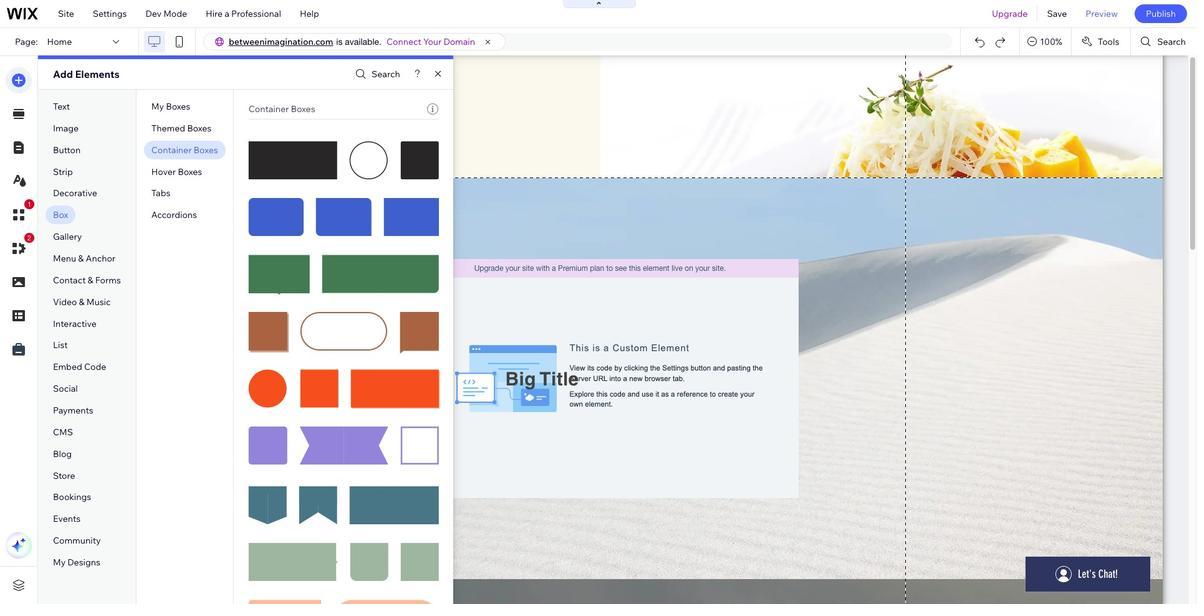 Task type: vqa. For each thing, say whether or not it's contained in the screenshot.
Optimize site loading with default fonts
no



Task type: describe. For each thing, give the bounding box(es) containing it.
0 vertical spatial container
[[249, 104, 289, 115]]

is
[[336, 37, 343, 47]]

publish
[[1146, 8, 1176, 19]]

preview button
[[1076, 0, 1127, 27]]

betweenimagination.com
[[229, 36, 333, 47]]

add
[[53, 68, 73, 80]]

0 horizontal spatial search
[[372, 69, 400, 80]]

professional
[[231, 8, 281, 19]]

1
[[27, 201, 31, 208]]

100% button
[[1020, 28, 1071, 55]]

0 horizontal spatial container boxes
[[151, 144, 218, 156]]

themed
[[151, 123, 185, 134]]

my boxes
[[151, 101, 190, 112]]

preview
[[1086, 8, 1118, 19]]

code
[[84, 362, 106, 373]]

themed boxes
[[151, 123, 211, 134]]

contact & forms
[[53, 275, 121, 286]]

text
[[53, 101, 70, 112]]

& for menu
[[78, 253, 84, 264]]

forms
[[95, 275, 121, 286]]

my for my boxes
[[151, 101, 164, 112]]

your
[[423, 36, 442, 47]]

contact
[[53, 275, 86, 286]]

blog
[[53, 449, 72, 460]]

payments
[[53, 405, 93, 417]]

video & music
[[53, 297, 111, 308]]

tabs
[[151, 188, 170, 199]]

1 vertical spatial container
[[151, 144, 192, 156]]

button
[[53, 144, 81, 156]]

100%
[[1040, 36, 1062, 47]]

connect
[[387, 36, 421, 47]]

hover boxes
[[151, 166, 202, 177]]

social
[[53, 384, 78, 395]]

hover
[[151, 166, 176, 177]]

tools button
[[1072, 28, 1131, 55]]

upgrade
[[992, 8, 1028, 19]]

available.
[[345, 37, 382, 47]]

domain
[[444, 36, 475, 47]]

embed
[[53, 362, 82, 373]]

1 horizontal spatial search button
[[1131, 28, 1197, 55]]

store
[[53, 471, 75, 482]]

menu
[[53, 253, 76, 264]]

tools
[[1098, 36, 1119, 47]]

dev
[[146, 8, 161, 19]]

& for video
[[79, 297, 85, 308]]

is available. connect your domain
[[336, 36, 475, 47]]

video
[[53, 297, 77, 308]]

dev mode
[[146, 8, 187, 19]]

community
[[53, 536, 101, 547]]

menu & anchor
[[53, 253, 115, 264]]

add elements
[[53, 68, 120, 80]]

my designs
[[53, 557, 100, 569]]

& for contact
[[88, 275, 93, 286]]



Task type: locate. For each thing, give the bounding box(es) containing it.
cms
[[53, 427, 73, 438]]

my for my designs
[[53, 557, 66, 569]]

image
[[53, 123, 79, 134]]

anchor
[[86, 253, 115, 264]]

decorative
[[53, 188, 97, 199]]

events
[[53, 514, 81, 525]]

search button down available.
[[352, 65, 400, 83]]

save button
[[1038, 0, 1076, 27]]

accordions
[[151, 210, 197, 221]]

my
[[151, 101, 164, 112], [53, 557, 66, 569]]

my up themed
[[151, 101, 164, 112]]

home
[[47, 36, 72, 47]]

&
[[78, 253, 84, 264], [88, 275, 93, 286], [79, 297, 85, 308]]

search button down publish button
[[1131, 28, 1197, 55]]

designs
[[68, 557, 100, 569]]

0 horizontal spatial search button
[[352, 65, 400, 83]]

save
[[1047, 8, 1067, 19]]

search down publish
[[1157, 36, 1186, 47]]

0 vertical spatial search button
[[1131, 28, 1197, 55]]

interactive
[[53, 318, 97, 330]]

help
[[300, 8, 319, 19]]

music
[[87, 297, 111, 308]]

mode
[[163, 8, 187, 19]]

0 vertical spatial &
[[78, 253, 84, 264]]

1 horizontal spatial container
[[249, 104, 289, 115]]

1 vertical spatial search
[[372, 69, 400, 80]]

search button
[[1131, 28, 1197, 55], [352, 65, 400, 83]]

embed code
[[53, 362, 106, 373]]

0 horizontal spatial container
[[151, 144, 192, 156]]

2
[[27, 234, 31, 242]]

0 vertical spatial my
[[151, 101, 164, 112]]

0 vertical spatial container boxes
[[249, 104, 315, 115]]

0 horizontal spatial my
[[53, 557, 66, 569]]

1 vertical spatial container boxes
[[151, 144, 218, 156]]

1 vertical spatial search button
[[352, 65, 400, 83]]

bookings
[[53, 492, 91, 503]]

& right 'video'
[[79, 297, 85, 308]]

site
[[58, 8, 74, 19]]

gallery
[[53, 231, 82, 243]]

elements
[[75, 68, 120, 80]]

box
[[53, 210, 68, 221]]

1 vertical spatial &
[[88, 275, 93, 286]]

hire a professional
[[206, 8, 281, 19]]

boxes
[[166, 101, 190, 112], [291, 104, 315, 115], [187, 123, 211, 134], [194, 144, 218, 156], [178, 166, 202, 177]]

publish button
[[1135, 4, 1187, 23]]

list
[[53, 340, 68, 351]]

container boxes
[[249, 104, 315, 115], [151, 144, 218, 156]]

& right menu
[[78, 253, 84, 264]]

hire
[[206, 8, 223, 19]]

& left forms
[[88, 275, 93, 286]]

1 vertical spatial my
[[53, 557, 66, 569]]

settings
[[93, 8, 127, 19]]

1 horizontal spatial search
[[1157, 36, 1186, 47]]

search down connect
[[372, 69, 400, 80]]

1 button
[[6, 200, 34, 228]]

a
[[225, 8, 229, 19]]

1 horizontal spatial my
[[151, 101, 164, 112]]

my left designs
[[53, 557, 66, 569]]

2 vertical spatial &
[[79, 297, 85, 308]]

1 horizontal spatial container boxes
[[249, 104, 315, 115]]

strip
[[53, 166, 73, 177]]

search
[[1157, 36, 1186, 47], [372, 69, 400, 80]]

0 vertical spatial search
[[1157, 36, 1186, 47]]

container
[[249, 104, 289, 115], [151, 144, 192, 156]]

2 button
[[6, 233, 34, 262]]



